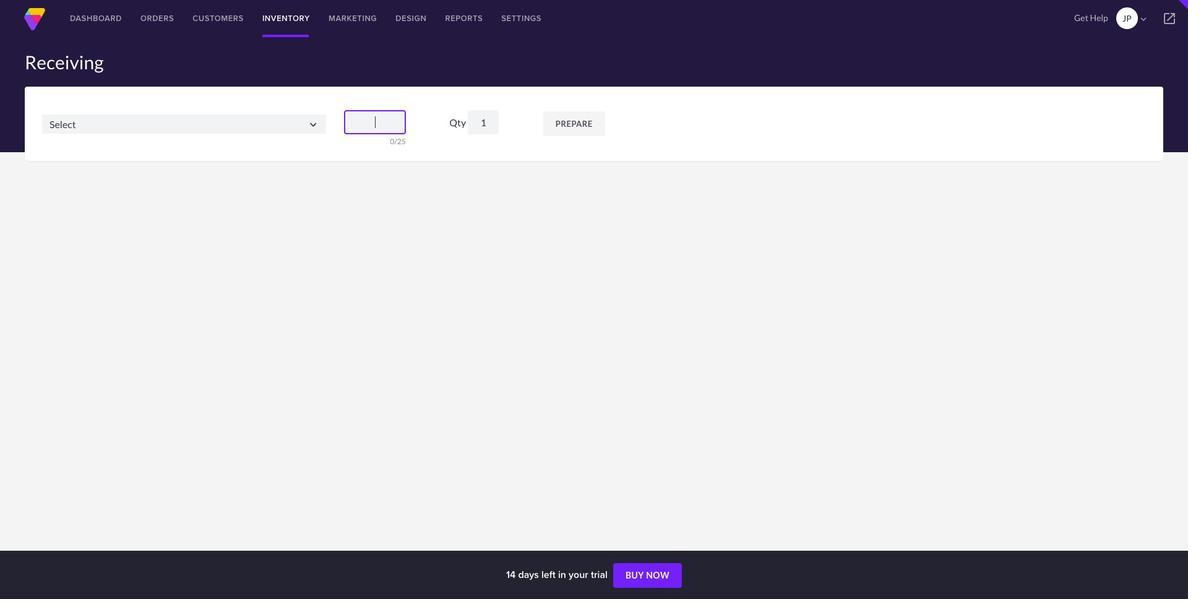 Task type: locate. For each thing, give the bounding box(es) containing it.
 link
[[1152, 0, 1189, 37]]

marketing
[[329, 12, 377, 24]]

None text field
[[42, 114, 326, 133]]

orders
[[141, 12, 174, 24]]

None text field
[[344, 110, 406, 134]]

prepare
[[556, 119, 593, 129]]

customers
[[193, 12, 244, 24]]


[[1163, 11, 1178, 26]]

help
[[1091, 12, 1109, 23]]

14
[[506, 568, 516, 582]]

inventory
[[262, 12, 310, 24]]

buy now
[[626, 570, 670, 581]]

now
[[646, 570, 670, 581]]


[[1139, 14, 1150, 25]]

dashboard link
[[61, 0, 131, 37]]



Task type: describe. For each thing, give the bounding box(es) containing it.
your
[[569, 568, 589, 582]]

trial
[[591, 568, 608, 582]]

days
[[518, 568, 539, 582]]

dashboard
[[70, 12, 122, 24]]

receiving
[[25, 51, 104, 73]]

qty
[[450, 116, 466, 128]]

reports
[[445, 12, 483, 24]]

get
[[1075, 12, 1089, 23]]

Qty text field
[[468, 110, 499, 134]]


[[307, 118, 320, 131]]

jp
[[1123, 13, 1132, 24]]

buy
[[626, 570, 645, 581]]

in
[[558, 568, 566, 582]]

design
[[396, 12, 427, 24]]

left
[[542, 568, 556, 582]]

buy now link
[[614, 564, 682, 588]]

14 days left in your trial
[[506, 568, 610, 582]]

settings
[[502, 12, 542, 24]]

get help
[[1075, 12, 1109, 23]]

prepare link
[[543, 111, 605, 136]]



Task type: vqa. For each thing, say whether or not it's contained in the screenshot.
Prepare LINK
yes



